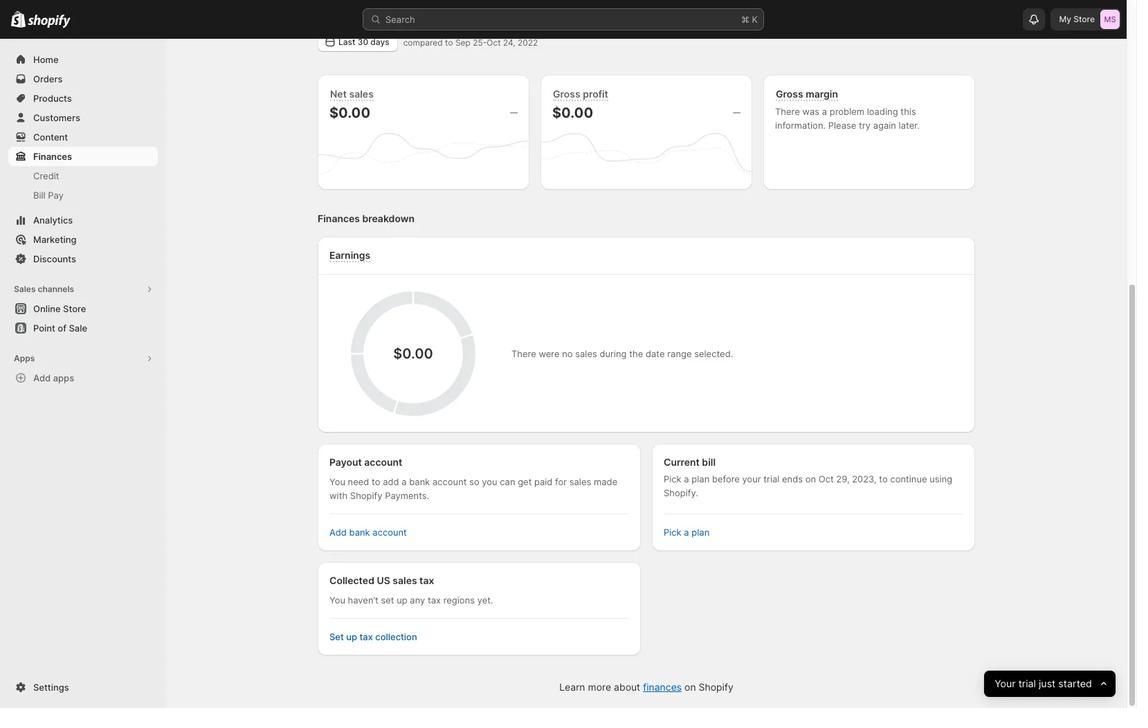 Task type: locate. For each thing, give the bounding box(es) containing it.
pick
[[664, 474, 682, 485], [664, 527, 682, 538]]

0 horizontal spatial on
[[685, 681, 696, 693]]

online
[[33, 303, 61, 314]]

online store button
[[0, 299, 166, 319]]

2 you from the top
[[330, 595, 345, 606]]

pay
[[48, 190, 64, 201]]

you inside you need to add a bank account so you can get paid for sales made with shopify payments.
[[330, 476, 345, 487]]

last 30 days button
[[318, 33, 398, 52]]

finances down content at the top left of page
[[33, 151, 72, 162]]

gross for gross margin there was a problem loading this information. please try again later.
[[776, 88, 804, 100]]

sales right for
[[570, 476, 592, 487]]

gross inside the 'gross margin there was a problem loading this information. please try again later.'
[[776, 88, 804, 100]]

about
[[614, 681, 641, 693]]

sales right no
[[576, 348, 597, 359]]

0 vertical spatial trial
[[764, 474, 780, 485]]

pick inside current bill pick a plan before your trial ends on oct 29, 2023, to continue using shopify.
[[664, 474, 682, 485]]

shopify right finances
[[699, 681, 734, 693]]

marketing link
[[8, 230, 158, 249]]

$0.00 for net
[[330, 105, 371, 121]]

0 vertical spatial bank
[[409, 476, 430, 487]]

1 horizontal spatial store
[[1074, 14, 1095, 24]]

my store
[[1060, 14, 1095, 24]]

gross up was
[[776, 88, 804, 100]]

up right "set"
[[346, 631, 357, 643]]

1 horizontal spatial oct
[[819, 474, 834, 485]]

0 horizontal spatial to
[[372, 476, 380, 487]]

yet.
[[478, 595, 493, 606]]

you up with
[[330, 476, 345, 487]]

0 vertical spatial store
[[1074, 14, 1095, 24]]

on right ends at the right of the page
[[806, 474, 816, 485]]

0 vertical spatial plan
[[692, 474, 710, 485]]

on
[[806, 474, 816, 485], [685, 681, 696, 693]]

add for add bank account
[[330, 527, 347, 538]]

the
[[630, 348, 643, 359]]

account up add on the bottom left of the page
[[364, 456, 403, 468]]

finances
[[33, 151, 72, 162], [318, 213, 360, 224]]

shopify image
[[11, 11, 26, 28]]

pick a plan
[[664, 527, 710, 538]]

0 horizontal spatial store
[[63, 303, 86, 314]]

point of sale link
[[8, 319, 158, 338]]

a right was
[[822, 106, 828, 117]]

date
[[646, 348, 665, 359]]

1 gross from the left
[[553, 88, 581, 100]]

bank up the collected
[[349, 527, 370, 538]]

1 vertical spatial tax
[[428, 595, 441, 606]]

sale
[[69, 323, 87, 334]]

no change image
[[510, 107, 518, 118], [733, 107, 741, 118]]

add
[[383, 476, 399, 487]]

my store image
[[1101, 10, 1120, 29]]

gross margin button
[[773, 87, 842, 102]]

there up information.
[[775, 106, 800, 117]]

finances breakdown
[[318, 213, 415, 224]]

0 vertical spatial there
[[775, 106, 800, 117]]

0 horizontal spatial finances
[[33, 151, 72, 162]]

0 horizontal spatial gross
[[553, 88, 581, 100]]

0 vertical spatial oct
[[487, 37, 501, 47]]

1 horizontal spatial there
[[775, 106, 800, 117]]

loading
[[867, 106, 898, 117]]

1 vertical spatial add
[[330, 527, 347, 538]]

2 no change image from the left
[[733, 107, 741, 118]]

oct left 24,
[[487, 37, 501, 47]]

made
[[594, 476, 618, 487]]

home
[[33, 54, 59, 65]]

to inside you need to add a bank account so you can get paid for sales made with shopify payments.
[[372, 476, 380, 487]]

pick up shopify.
[[664, 474, 682, 485]]

shopify down need
[[350, 490, 383, 501]]

apps button
[[8, 349, 158, 368]]

a right add on the bottom left of the page
[[402, 476, 407, 487]]

account down payments.
[[373, 527, 407, 538]]

2 vertical spatial tax
[[360, 631, 373, 643]]

store inside button
[[63, 303, 86, 314]]

finances for finances
[[33, 151, 72, 162]]

1 vertical spatial you
[[330, 595, 345, 606]]

1 no change image from the left
[[510, 107, 518, 118]]

current
[[664, 456, 700, 468]]

1 vertical spatial plan
[[692, 527, 710, 538]]

2 horizontal spatial $0.00
[[553, 105, 593, 121]]

1 horizontal spatial up
[[397, 595, 408, 606]]

for
[[555, 476, 567, 487]]

0 vertical spatial on
[[806, 474, 816, 485]]

earnings
[[330, 249, 371, 261]]

1 horizontal spatial on
[[806, 474, 816, 485]]

store up sale
[[63, 303, 86, 314]]

profit
[[583, 88, 609, 100]]

products link
[[8, 89, 158, 108]]

bank up payments.
[[409, 476, 430, 487]]

0 vertical spatial you
[[330, 476, 345, 487]]

1 vertical spatial up
[[346, 631, 357, 643]]

0 vertical spatial up
[[397, 595, 408, 606]]

0 horizontal spatial there
[[512, 348, 536, 359]]

tax up any
[[420, 575, 434, 586]]

before
[[712, 474, 740, 485]]

0 horizontal spatial no change image
[[510, 107, 518, 118]]

sales up you haven't set up any tax regions yet.
[[393, 575, 417, 586]]

add
[[33, 373, 51, 384], [330, 527, 347, 538]]

point of sale button
[[0, 319, 166, 338]]

us
[[377, 575, 390, 586]]

0 vertical spatial account
[[364, 456, 403, 468]]

1 vertical spatial there
[[512, 348, 536, 359]]

payout
[[330, 456, 362, 468]]

1 vertical spatial finances
[[318, 213, 360, 224]]

you
[[482, 476, 498, 487]]

to left sep
[[445, 37, 453, 47]]

0 vertical spatial pick
[[664, 474, 682, 485]]

to inside current bill pick a plan before your trial ends on oct 29, 2023, to continue using shopify.
[[880, 474, 888, 485]]

net sales button
[[327, 87, 377, 102]]

1 horizontal spatial gross
[[776, 88, 804, 100]]

online store
[[33, 303, 86, 314]]

a up shopify.
[[684, 474, 689, 485]]

0 horizontal spatial $0.00
[[330, 105, 371, 121]]

0 vertical spatial tax
[[420, 575, 434, 586]]

2 horizontal spatial to
[[880, 474, 888, 485]]

trial right your
[[764, 474, 780, 485]]

store for my store
[[1074, 14, 1095, 24]]

$0.00
[[330, 105, 371, 121], [553, 105, 593, 121], [393, 346, 433, 362]]

1 vertical spatial account
[[433, 476, 467, 487]]

2023,
[[853, 474, 877, 485]]

with
[[330, 490, 348, 501]]

finances up earnings
[[318, 213, 360, 224]]

1 horizontal spatial to
[[445, 37, 453, 47]]

oct left "29,"
[[819, 474, 834, 485]]

add apps
[[33, 373, 74, 384]]

content link
[[8, 127, 158, 147]]

0 vertical spatial shopify
[[350, 490, 383, 501]]

regions
[[444, 595, 475, 606]]

trial
[[764, 474, 780, 485], [1019, 678, 1036, 690]]

paid
[[535, 476, 553, 487]]

1 vertical spatial oct
[[819, 474, 834, 485]]

2 gross from the left
[[776, 88, 804, 100]]

on right finances link
[[685, 681, 696, 693]]

please
[[829, 120, 857, 131]]

pick down shopify.
[[664, 527, 682, 538]]

0 vertical spatial finances
[[33, 151, 72, 162]]

analytics link
[[8, 210, 158, 230]]

plan
[[692, 474, 710, 485], [692, 527, 710, 538]]

store
[[1074, 14, 1095, 24], [63, 303, 86, 314]]

1 horizontal spatial trial
[[1019, 678, 1036, 690]]

1 vertical spatial store
[[63, 303, 86, 314]]

1 you from the top
[[330, 476, 345, 487]]

a down shopify.
[[684, 527, 689, 538]]

add down with
[[330, 527, 347, 538]]

last
[[339, 37, 356, 47]]

there inside the 'gross margin there was a problem loading this information. please try again later.'
[[775, 106, 800, 117]]

gross left profit
[[553, 88, 581, 100]]

1 vertical spatial trial
[[1019, 678, 1036, 690]]

1 horizontal spatial $0.00
[[393, 346, 433, 362]]

gross for gross profit
[[553, 88, 581, 100]]

trial left the just
[[1019, 678, 1036, 690]]

1 horizontal spatial add
[[330, 527, 347, 538]]

information.
[[775, 120, 826, 131]]

you for payout account
[[330, 476, 345, 487]]

sales right net
[[349, 88, 374, 100]]

collected
[[330, 575, 375, 586]]

tax
[[420, 575, 434, 586], [428, 595, 441, 606], [360, 631, 373, 643]]

there left were
[[512, 348, 536, 359]]

⌘ k
[[742, 14, 758, 25]]

tax right any
[[428, 595, 441, 606]]

to
[[445, 37, 453, 47], [880, 474, 888, 485], [372, 476, 380, 487]]

compared
[[403, 37, 443, 47]]

1 vertical spatial shopify
[[699, 681, 734, 693]]

net
[[330, 88, 347, 100]]

gross inside dropdown button
[[553, 88, 581, 100]]

⌘
[[742, 14, 750, 25]]

0 horizontal spatial add
[[33, 373, 51, 384]]

up
[[397, 595, 408, 606], [346, 631, 357, 643]]

bill
[[33, 190, 46, 201]]

store right my
[[1074, 14, 1095, 24]]

0 vertical spatial add
[[33, 373, 51, 384]]

1 horizontal spatial finances
[[318, 213, 360, 224]]

plan down bill
[[692, 474, 710, 485]]

up right set
[[397, 595, 408, 606]]

1 pick from the top
[[664, 474, 682, 485]]

1 horizontal spatial bank
[[409, 476, 430, 487]]

add inside button
[[33, 373, 51, 384]]

range
[[668, 348, 692, 359]]

gross profit
[[553, 88, 609, 100]]

later.
[[899, 120, 920, 131]]

ends
[[782, 474, 803, 485]]

0 horizontal spatial bank
[[349, 527, 370, 538]]

account left so
[[433, 476, 467, 487]]

to right 2023,
[[880, 474, 888, 485]]

no change image for net sales
[[510, 107, 518, 118]]

tax right "set"
[[360, 631, 373, 643]]

0 horizontal spatial shopify
[[350, 490, 383, 501]]

you
[[330, 476, 345, 487], [330, 595, 345, 606]]

account
[[364, 456, 403, 468], [433, 476, 467, 487], [373, 527, 407, 538]]

to left add on the bottom left of the page
[[372, 476, 380, 487]]

using
[[930, 474, 953, 485]]

bank
[[409, 476, 430, 487], [349, 527, 370, 538]]

store for online store
[[63, 303, 86, 314]]

1 plan from the top
[[692, 474, 710, 485]]

set up tax collection
[[330, 631, 417, 643]]

learn
[[560, 681, 585, 693]]

trial inside dropdown button
[[1019, 678, 1036, 690]]

1 vertical spatial pick
[[664, 527, 682, 538]]

compared to sep 25-oct 24, 2022
[[403, 37, 538, 47]]

shopify image
[[28, 14, 71, 28]]

0 horizontal spatial trial
[[764, 474, 780, 485]]

1 horizontal spatial no change image
[[733, 107, 741, 118]]

add left apps
[[33, 373, 51, 384]]

plan down shopify.
[[692, 527, 710, 538]]

you for collected us sales tax
[[330, 595, 345, 606]]

continue
[[891, 474, 928, 485]]

selected.
[[695, 348, 733, 359]]

25-
[[473, 37, 487, 47]]

you down the collected
[[330, 595, 345, 606]]



Task type: vqa. For each thing, say whether or not it's contained in the screenshot.
avatar with initials j s
no



Task type: describe. For each thing, give the bounding box(es) containing it.
$0.00 for gross
[[553, 105, 593, 121]]

your trial just started
[[995, 678, 1092, 690]]

no change image for gross profit
[[733, 107, 741, 118]]

trial inside current bill pick a plan before your trial ends on oct 29, 2023, to continue using shopify.
[[764, 474, 780, 485]]

apps
[[53, 373, 74, 384]]

orders link
[[8, 69, 158, 89]]

finances link
[[8, 147, 158, 166]]

k
[[752, 14, 758, 25]]

oct inside current bill pick a plan before your trial ends on oct 29, 2023, to continue using shopify.
[[819, 474, 834, 485]]

search
[[386, 14, 415, 25]]

1 vertical spatial on
[[685, 681, 696, 693]]

so
[[470, 476, 480, 487]]

2022
[[518, 37, 538, 47]]

your
[[743, 474, 761, 485]]

net sales
[[330, 88, 374, 100]]

29,
[[837, 474, 850, 485]]

you haven't set up any tax regions yet.
[[330, 595, 493, 606]]

more
[[588, 681, 611, 693]]

bank inside you need to add a bank account so you can get paid for sales made with shopify payments.
[[409, 476, 430, 487]]

bill pay
[[33, 190, 64, 201]]

sales inside net sales dropdown button
[[349, 88, 374, 100]]

marketing
[[33, 234, 77, 245]]

point of sale
[[33, 323, 87, 334]]

any
[[410, 595, 425, 606]]

sales channels button
[[8, 280, 158, 299]]

finances
[[643, 681, 682, 693]]

gross margin there was a problem loading this information. please try again later.
[[775, 88, 920, 131]]

content
[[33, 132, 68, 143]]

bill
[[702, 456, 716, 468]]

1 vertical spatial bank
[[349, 527, 370, 538]]

there were no sales during the date range selected.
[[512, 348, 733, 359]]

apps
[[14, 353, 35, 364]]

collection
[[375, 631, 417, 643]]

your trial just started button
[[984, 671, 1116, 697]]

no
[[562, 348, 573, 359]]

try
[[859, 120, 871, 131]]

online store link
[[8, 299, 158, 319]]

bill pay link
[[8, 186, 158, 205]]

during
[[600, 348, 627, 359]]

sep
[[456, 37, 471, 47]]

on inside current bill pick a plan before your trial ends on oct 29, 2023, to continue using shopify.
[[806, 474, 816, 485]]

earnings button
[[326, 248, 374, 263]]

finances link
[[643, 681, 682, 693]]

products
[[33, 93, 72, 104]]

a inside the 'gross margin there was a problem loading this information. please try again later.'
[[822, 106, 828, 117]]

credit link
[[8, 166, 158, 186]]

set
[[381, 595, 394, 606]]

of
[[58, 323, 66, 334]]

add bank account
[[330, 527, 407, 538]]

gross profit button
[[550, 87, 612, 102]]

my
[[1060, 14, 1072, 24]]

24,
[[503, 37, 516, 47]]

add for add apps
[[33, 373, 51, 384]]

sales
[[14, 284, 36, 294]]

settings
[[33, 682, 69, 693]]

credit
[[33, 170, 59, 181]]

2 vertical spatial account
[[373, 527, 407, 538]]

home link
[[8, 50, 158, 69]]

your
[[995, 678, 1016, 690]]

finances for finances breakdown
[[318, 213, 360, 224]]

a inside current bill pick a plan before your trial ends on oct 29, 2023, to continue using shopify.
[[684, 474, 689, 485]]

add bank account link
[[330, 527, 407, 538]]

0 horizontal spatial up
[[346, 631, 357, 643]]

started
[[1059, 678, 1092, 690]]

customers link
[[8, 108, 158, 127]]

get
[[518, 476, 532, 487]]

a inside you need to add a bank account so you can get paid for sales made with shopify payments.
[[402, 476, 407, 487]]

just
[[1039, 678, 1056, 690]]

payout account
[[330, 456, 403, 468]]

set
[[330, 631, 344, 643]]

collected us sales tax
[[330, 575, 434, 586]]

shopify.
[[664, 487, 699, 499]]

discounts
[[33, 253, 76, 264]]

current bill pick a plan before your trial ends on oct 29, 2023, to continue using shopify.
[[664, 456, 953, 499]]

30
[[358, 37, 368, 47]]

set up tax collection link
[[330, 631, 417, 643]]

2 plan from the top
[[692, 527, 710, 538]]

1 horizontal spatial shopify
[[699, 681, 734, 693]]

point
[[33, 323, 55, 334]]

were
[[539, 348, 560, 359]]

sales inside you need to add a bank account so you can get paid for sales made with shopify payments.
[[570, 476, 592, 487]]

payments.
[[385, 490, 429, 501]]

breakdown
[[362, 213, 415, 224]]

margin
[[806, 88, 838, 100]]

2 pick from the top
[[664, 527, 682, 538]]

account inside you need to add a bank account so you can get paid for sales made with shopify payments.
[[433, 476, 467, 487]]

haven't
[[348, 595, 379, 606]]

this
[[901, 106, 917, 117]]

plan inside current bill pick a plan before your trial ends on oct 29, 2023, to continue using shopify.
[[692, 474, 710, 485]]

settings link
[[8, 678, 158, 697]]

last 30 days
[[339, 37, 390, 47]]

you need to add a bank account so you can get paid for sales made with shopify payments.
[[330, 476, 618, 501]]

0 horizontal spatial oct
[[487, 37, 501, 47]]

shopify inside you need to add a bank account so you can get paid for sales made with shopify payments.
[[350, 490, 383, 501]]



